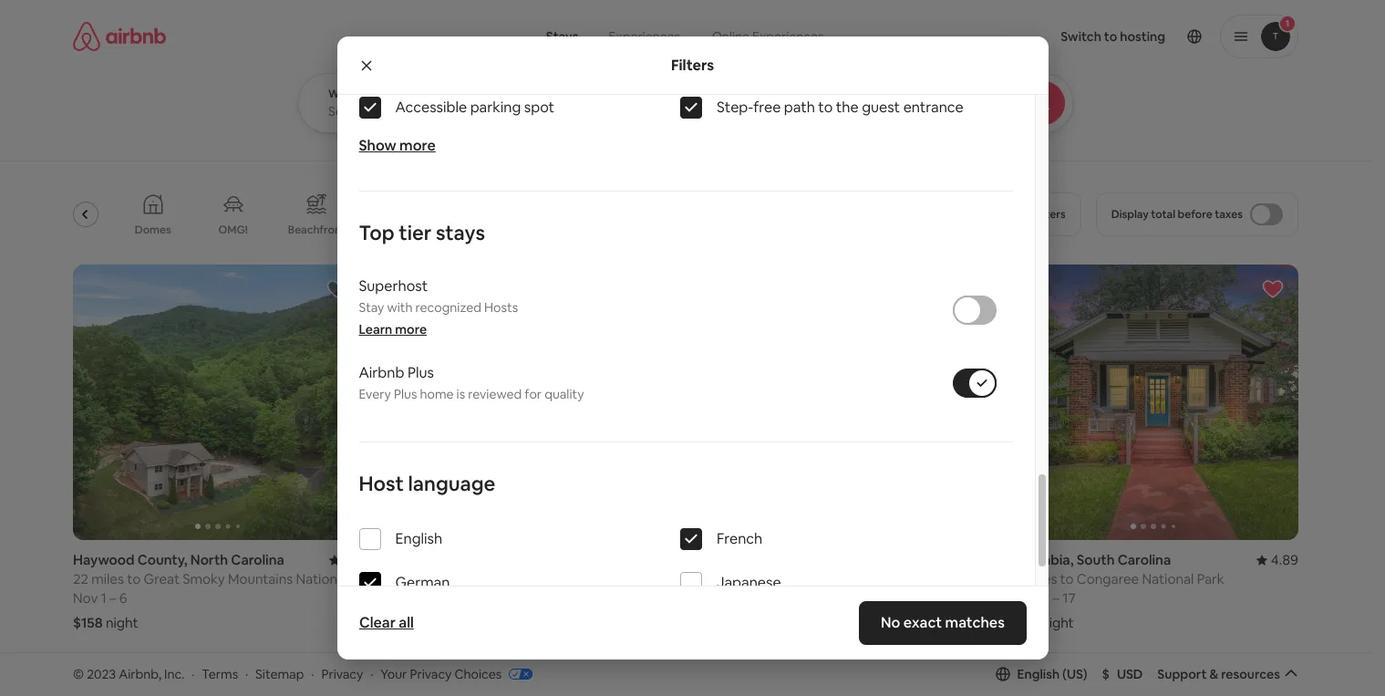 Task type: describe. For each thing, give the bounding box(es) containing it.
english for english
[[395, 529, 443, 549]]

taxes
[[1215, 207, 1244, 222]]

$ usd
[[1103, 666, 1143, 682]]

amazing views
[[21, 222, 98, 237]]

terms
[[202, 666, 238, 682]]

privacy link
[[321, 666, 363, 682]]

&
[[1210, 666, 1219, 682]]

1 inside nov 1 – 6 $158 night
[[101, 589, 107, 607]]

4 · from the left
[[371, 666, 374, 682]]

$103
[[1009, 614, 1039, 631]]

online experiences link
[[696, 18, 840, 55]]

(us)
[[1063, 666, 1088, 682]]

experiences inside button
[[609, 28, 681, 45]]

north
[[191, 551, 228, 568]]

remove from wishlist: west columbia, south carolina image
[[951, 278, 973, 300]]

domes
[[135, 223, 171, 237]]

show map button
[[626, 572, 746, 615]]

sitemap link
[[256, 666, 304, 682]]

haywood county, north carolina 22 miles to great smoky mountains national park
[[73, 551, 348, 605]]

0 vertical spatial 17
[[1009, 570, 1022, 588]]

to inside 43 miles to great smoky mountains national park
[[439, 570, 453, 588]]

– inside west columbia, south carolina 23 miles to congaree national park dec 4 – 9
[[736, 589, 743, 607]]

your
[[381, 666, 407, 682]]

lakefront
[[467, 223, 518, 237]]

matches
[[945, 613, 1005, 632]]

stay
[[359, 299, 384, 316]]

step-
[[717, 98, 754, 117]]

carolina for park
[[843, 551, 896, 568]]

airbnb,
[[119, 666, 161, 682]]

language
[[408, 471, 496, 497]]

is
[[457, 386, 465, 403]]

nov 1 – 6 $158 night
[[73, 589, 138, 631]]

carolina for mountains
[[231, 551, 284, 568]]

superhost
[[359, 277, 428, 296]]

group containing amazing views
[[21, 179, 986, 250]]

hosts
[[484, 299, 518, 316]]

2 · from the left
[[245, 666, 248, 682]]

german
[[395, 573, 450, 592]]

your privacy choices link
[[381, 666, 533, 683]]

great inside haywood county, north carolina 22 miles to great smoky mountains national park
[[144, 570, 180, 588]]

filters
[[671, 55, 714, 74]]

the-
[[396, 222, 417, 237]]

night inside nov 1 – 6 $158 night
[[106, 614, 138, 631]]

5.0 out of 5 average rating image
[[329, 551, 363, 568]]

mountains inside haywood county, north carolina 22 miles to great smoky mountains national park
[[228, 570, 293, 588]]

county,
[[138, 551, 188, 568]]

west
[[697, 551, 731, 568]]

south inside west columbia, south carolina 23 miles to congaree national park dec 4 – 9
[[802, 551, 840, 568]]

display total before taxes
[[1112, 207, 1244, 222]]

6
[[119, 589, 127, 607]]

superhost stay with recognized hosts learn more
[[359, 277, 518, 338]]

show more
[[359, 136, 436, 155]]

national inside columbia, south carolina 17 miles to congaree national park nov 12 – 17 $103 night
[[1143, 570, 1195, 588]]

2023
[[87, 666, 116, 682]]

clear
[[359, 613, 395, 632]]

display total before taxes button
[[1096, 193, 1299, 236]]

add to wishlist: haywood county, north carolina image
[[327, 278, 349, 300]]

stays
[[546, 28, 579, 45]]

exact
[[904, 613, 942, 632]]

top
[[359, 220, 395, 246]]

remove from wishlist: asheville, north carolina image
[[327, 682, 349, 696]]

map
[[680, 585, 706, 602]]

airbnb plus every plus home is reviewed for quality
[[359, 363, 584, 403]]

haywood
[[73, 551, 135, 568]]

©
[[73, 666, 84, 682]]

$
[[1103, 666, 1110, 682]]

to inside columbia, south carolina 17 miles to congaree national park nov 12 – 17 $103 night
[[1061, 570, 1074, 588]]

national inside west columbia, south carolina 23 miles to congaree national park dec 4 – 9
[[833, 570, 885, 588]]

smoky inside haywood county, north carolina 22 miles to great smoky mountains national park
[[183, 570, 225, 588]]

learn
[[359, 321, 393, 338]]

43
[[385, 570, 401, 588]]

national inside haywood county, north carolina 22 miles to great smoky mountains national park
[[296, 570, 348, 588]]

to inside the "filters" dialog
[[819, 98, 833, 117]]

for
[[525, 386, 542, 403]]

miles inside columbia, south carolina 17 miles to congaree national park nov 12 – 17 $103 night
[[1025, 570, 1058, 588]]

no exact matches link
[[859, 601, 1027, 645]]

host
[[359, 471, 404, 497]]

columbia, inside columbia, south carolina 17 miles to congaree national park nov 12 – 17 $103 night
[[1009, 551, 1074, 568]]

columbia, south carolina 17 miles to congaree national park nov 12 – 17 $103 night
[[1009, 551, 1225, 631]]

stays button
[[532, 18, 593, 55]]

inc.
[[164, 666, 185, 682]]

nov for nov 26 – dec 1 $380
[[385, 589, 410, 607]]

english (us) button
[[996, 666, 1088, 682]]

congaree inside columbia, south carolina 17 miles to congaree national park nov 12 – 17 $103 night
[[1077, 570, 1140, 588]]

12
[[1037, 589, 1050, 607]]

every
[[359, 386, 391, 403]]

congaree inside west columbia, south carolina 23 miles to congaree national park dec 4 – 9
[[768, 570, 830, 588]]

1 vertical spatial plus
[[394, 386, 417, 403]]

park inside west columbia, south carolina 23 miles to congaree national park dec 4 – 9
[[888, 570, 915, 588]]

4.89
[[1272, 551, 1299, 568]]

9
[[746, 589, 754, 607]]

where
[[328, 87, 363, 101]]

nov 26 – dec 1 $380
[[385, 589, 476, 631]]

2 privacy from the left
[[410, 666, 452, 682]]

Where field
[[328, 103, 567, 120]]

grid
[[417, 222, 438, 237]]

show map
[[644, 585, 706, 602]]

no exact matches
[[881, 613, 1005, 632]]

spot
[[524, 98, 555, 117]]

none search field containing stays
[[298, 0, 1124, 133]]

online
[[712, 28, 750, 45]]

3 · from the left
[[311, 666, 314, 682]]

© 2023 airbnb, inc. ·
[[73, 666, 195, 682]]

26
[[413, 589, 429, 607]]

total
[[1152, 207, 1176, 222]]

top tier stays
[[359, 220, 485, 246]]

mountains inside 43 miles to great smoky mountains national park
[[540, 570, 605, 588]]

quality
[[545, 386, 584, 403]]

entrance
[[904, 98, 964, 117]]

stays
[[436, 220, 485, 246]]

$158
[[73, 614, 103, 631]]

0 vertical spatial more
[[400, 136, 436, 155]]

recognized
[[416, 299, 482, 316]]

learn more link
[[359, 321, 427, 338]]

to inside haywood county, north carolina 22 miles to great smoky mountains national park
[[127, 570, 141, 588]]

park inside columbia, south carolina 17 miles to congaree national park nov 12 – 17 $103 night
[[1198, 570, 1225, 588]]

miles inside west columbia, south carolina 23 miles to congaree national park dec 4 – 9
[[715, 570, 748, 588]]



Task type: locate. For each thing, give the bounding box(es) containing it.
0 horizontal spatial columbia,
[[734, 551, 799, 568]]

2 nov from the left
[[385, 589, 410, 607]]

nov for nov 1 – 6 $158 night
[[73, 589, 98, 607]]

– inside columbia, south carolina 17 miles to congaree national park nov 12 – 17 $103 night
[[1053, 589, 1060, 607]]

2 smoky from the left
[[495, 570, 537, 588]]

1 horizontal spatial experiences
[[753, 28, 824, 45]]

great right german
[[456, 570, 492, 588]]

guest
[[862, 98, 901, 117]]

dec left 4
[[697, 589, 723, 607]]

1 right 26
[[470, 589, 476, 607]]

add to wishlist: canton, north carolina image
[[951, 682, 973, 696]]

2 great from the left
[[456, 570, 492, 588]]

japanese
[[717, 573, 781, 592]]

amazing
[[21, 222, 67, 237]]

2 horizontal spatial nov
[[1009, 589, 1034, 607]]

0 horizontal spatial smoky
[[183, 570, 225, 588]]

accessible parking spot
[[395, 98, 555, 117]]

1 horizontal spatial mountains
[[540, 570, 605, 588]]

1 horizontal spatial dec
[[697, 589, 723, 607]]

park inside haywood county, north carolina 22 miles to great smoky mountains national park
[[73, 588, 100, 605]]

· left your at the left bottom of the page
[[371, 666, 374, 682]]

clear all
[[359, 613, 414, 632]]

1 nov from the left
[[73, 589, 98, 607]]

3 miles from the left
[[715, 570, 748, 588]]

1 horizontal spatial privacy
[[410, 666, 452, 682]]

experiences up the filters
[[609, 28, 681, 45]]

path
[[784, 98, 815, 117]]

– left 6
[[110, 589, 116, 607]]

mountains
[[228, 570, 293, 588], [540, 570, 605, 588]]

more down with
[[395, 321, 427, 338]]

1 miles from the left
[[91, 570, 124, 588]]

2 mountains from the left
[[540, 570, 605, 588]]

nov inside nov 1 – 6 $158 night
[[73, 589, 98, 607]]

nov inside nov 26 – dec 1 $380
[[385, 589, 410, 607]]

17 right 12
[[1063, 589, 1076, 607]]

show left map
[[644, 585, 677, 602]]

plus up home
[[408, 363, 434, 382]]

dec inside west columbia, south carolina 23 miles to congaree national park dec 4 – 9
[[697, 589, 723, 607]]

privacy
[[321, 666, 363, 682], [410, 666, 452, 682]]

no
[[881, 613, 901, 632]]

·
[[192, 666, 195, 682], [245, 666, 248, 682], [311, 666, 314, 682], [371, 666, 374, 682]]

night down 6
[[106, 614, 138, 631]]

nov inside columbia, south carolina 17 miles to congaree national park nov 12 – 17 $103 night
[[1009, 589, 1034, 607]]

1 smoky from the left
[[183, 570, 225, 588]]

2 night from the left
[[1042, 614, 1074, 631]]

1 experiences from the left
[[609, 28, 681, 45]]

2 dec from the left
[[697, 589, 723, 607]]

0 horizontal spatial dec
[[441, 589, 467, 607]]

1 great from the left
[[144, 570, 180, 588]]

1 horizontal spatial columbia,
[[1009, 551, 1074, 568]]

columbia, inside west columbia, south carolina 23 miles to congaree national park dec 4 – 9
[[734, 551, 799, 568]]

with
[[387, 299, 413, 316]]

group
[[21, 179, 986, 250], [73, 265, 363, 540], [385, 265, 675, 540], [697, 265, 987, 540], [1009, 265, 1299, 540], [73, 668, 363, 696], [385, 668, 675, 696], [697, 668, 987, 696], [1009, 668, 1299, 696]]

what can we help you find? tab list
[[532, 18, 696, 55]]

night inside columbia, south carolina 17 miles to congaree national park nov 12 – 17 $103 night
[[1042, 614, 1074, 631]]

filters dialog
[[337, 0, 1049, 667]]

more
[[400, 136, 436, 155], [395, 321, 427, 338]]

columbia,
[[734, 551, 799, 568], [1009, 551, 1074, 568]]

0 horizontal spatial show
[[359, 136, 397, 155]]

national
[[296, 570, 348, 588], [608, 570, 660, 588], [833, 570, 885, 588], [1143, 570, 1195, 588]]

support & resources
[[1158, 666, 1281, 682]]

tier
[[399, 220, 432, 246]]

english left (us)
[[1018, 666, 1060, 682]]

1 columbia, from the left
[[734, 551, 799, 568]]

1 vertical spatial 17
[[1063, 589, 1076, 607]]

0 horizontal spatial privacy
[[321, 666, 363, 682]]

more down accessible
[[400, 136, 436, 155]]

1 dec from the left
[[441, 589, 467, 607]]

off-the-grid
[[375, 222, 438, 237]]

1 congaree from the left
[[768, 570, 830, 588]]

plus
[[408, 363, 434, 382], [394, 386, 417, 403]]

to inside west columbia, south carolina 23 miles to congaree national park dec 4 – 9
[[751, 570, 765, 588]]

columbia, up the japanese
[[734, 551, 799, 568]]

show
[[359, 136, 397, 155], [644, 585, 677, 602]]

choices
[[455, 666, 502, 682]]

miles up 26
[[404, 570, 436, 588]]

park
[[888, 570, 915, 588], [1198, 570, 1225, 588], [73, 588, 100, 605], [385, 588, 412, 605]]

carolina inside columbia, south carolina 17 miles to congaree national park nov 12 – 17 $103 night
[[1118, 551, 1172, 568]]

west columbia, south carolina 23 miles to congaree national park dec 4 – 9
[[697, 551, 915, 607]]

experiences button
[[593, 18, 696, 55]]

0 horizontal spatial mountains
[[228, 570, 293, 588]]

1 horizontal spatial 17
[[1063, 589, 1076, 607]]

great inside 43 miles to great smoky mountains national park
[[456, 570, 492, 588]]

0 vertical spatial plus
[[408, 363, 434, 382]]

1 horizontal spatial great
[[456, 570, 492, 588]]

smoky
[[183, 570, 225, 588], [495, 570, 537, 588]]

display
[[1112, 207, 1149, 222]]

1 mountains from the left
[[228, 570, 293, 588]]

great down county,
[[144, 570, 180, 588]]

profile element
[[869, 0, 1299, 73]]

1 horizontal spatial show
[[644, 585, 677, 602]]

miles up 4
[[715, 570, 748, 588]]

nov left 12
[[1009, 589, 1034, 607]]

1 horizontal spatial carolina
[[843, 551, 896, 568]]

1 vertical spatial more
[[395, 321, 427, 338]]

french
[[717, 529, 763, 549]]

1 vertical spatial english
[[1018, 666, 1060, 682]]

· right the inc.
[[192, 666, 195, 682]]

step-free path to the guest entrance
[[717, 98, 964, 117]]

1 · from the left
[[192, 666, 195, 682]]

2 congaree from the left
[[1077, 570, 1140, 588]]

2 columbia, from the left
[[1009, 551, 1074, 568]]

2 – from the left
[[432, 589, 438, 607]]

0 vertical spatial show
[[359, 136, 397, 155]]

great
[[144, 570, 180, 588], [456, 570, 492, 588]]

2 south from the left
[[1077, 551, 1115, 568]]

0 horizontal spatial nov
[[73, 589, 98, 607]]

2 miles from the left
[[404, 570, 436, 588]]

beachfront
[[288, 223, 346, 237]]

south inside columbia, south carolina 17 miles to congaree national park nov 12 – 17 $103 night
[[1077, 551, 1115, 568]]

airbnb
[[359, 363, 405, 382]]

experiences right online
[[753, 28, 824, 45]]

show for show more
[[359, 136, 397, 155]]

0 horizontal spatial 1
[[101, 589, 107, 607]]

None search field
[[298, 0, 1124, 133]]

1 – from the left
[[110, 589, 116, 607]]

english for english (us)
[[1018, 666, 1060, 682]]

0 horizontal spatial south
[[802, 551, 840, 568]]

english (us)
[[1018, 666, 1088, 682]]

night
[[106, 614, 138, 631], [1042, 614, 1074, 631]]

stays tab panel
[[298, 73, 1124, 133]]

1 horizontal spatial night
[[1042, 614, 1074, 631]]

accessible
[[395, 98, 467, 117]]

park inside 43 miles to great smoky mountains national park
[[385, 588, 412, 605]]

experiences
[[609, 28, 681, 45], [753, 28, 824, 45]]

2 national from the left
[[608, 570, 660, 588]]

· right the terms
[[245, 666, 248, 682]]

english up german
[[395, 529, 443, 549]]

0 horizontal spatial congaree
[[768, 570, 830, 588]]

south
[[802, 551, 840, 568], [1077, 551, 1115, 568]]

before
[[1178, 207, 1213, 222]]

plus right the every
[[394, 386, 417, 403]]

columbia, up 12
[[1009, 551, 1074, 568]]

dec inside nov 26 – dec 1 $380
[[441, 589, 467, 607]]

privacy left your at the left bottom of the page
[[321, 666, 363, 682]]

miles down haywood at left bottom
[[91, 570, 124, 588]]

carolina
[[231, 551, 284, 568], [843, 551, 896, 568], [1118, 551, 1172, 568]]

your privacy choices
[[381, 666, 502, 682]]

show inside the "filters" dialog
[[359, 136, 397, 155]]

english inside the "filters" dialog
[[395, 529, 443, 549]]

all
[[399, 613, 414, 632]]

· left remove from wishlist: asheville, north carolina icon
[[311, 666, 314, 682]]

parking
[[470, 98, 521, 117]]

views
[[69, 222, 98, 237]]

3 nov from the left
[[1009, 589, 1034, 607]]

night down 12
[[1042, 614, 1074, 631]]

1 left 6
[[101, 589, 107, 607]]

1 national from the left
[[296, 570, 348, 588]]

off-
[[375, 222, 396, 237]]

3 – from the left
[[736, 589, 743, 607]]

remove from wishlist: columbia, south carolina image
[[1263, 278, 1285, 300]]

more inside 'superhost stay with recognized hosts learn more'
[[395, 321, 427, 338]]

clear all button
[[350, 605, 423, 641]]

smoky inside 43 miles to great smoky mountains national park
[[495, 570, 537, 588]]

0 horizontal spatial experiences
[[609, 28, 681, 45]]

usd
[[1118, 666, 1143, 682]]

0 horizontal spatial english
[[395, 529, 443, 549]]

terms · sitemap · privacy
[[202, 666, 363, 682]]

4.89 out of 5 average rating image
[[1257, 551, 1299, 568]]

17
[[1009, 570, 1022, 588], [1063, 589, 1076, 607]]

– right 26
[[432, 589, 438, 607]]

2 horizontal spatial carolina
[[1118, 551, 1172, 568]]

3 national from the left
[[833, 570, 885, 588]]

nov down 22
[[73, 589, 98, 607]]

congaree
[[768, 570, 830, 588], [1077, 570, 1140, 588]]

miles inside haywood county, north carolina 22 miles to great smoky mountains national park
[[91, 570, 124, 588]]

1 horizontal spatial 1
[[470, 589, 476, 607]]

1 horizontal spatial smoky
[[495, 570, 537, 588]]

home
[[420, 386, 454, 403]]

17 up $103
[[1009, 570, 1022, 588]]

0 vertical spatial english
[[395, 529, 443, 549]]

4 national from the left
[[1143, 570, 1195, 588]]

omg!
[[219, 223, 248, 237]]

sitemap
[[256, 666, 304, 682]]

43 miles to great smoky mountains national park
[[385, 570, 660, 605]]

1
[[101, 589, 107, 607], [470, 589, 476, 607]]

show more button
[[359, 136, 436, 155]]

carolina inside haywood county, north carolina 22 miles to great smoky mountains national park
[[231, 551, 284, 568]]

1 privacy from the left
[[321, 666, 363, 682]]

show for show map
[[644, 585, 677, 602]]

privacy right your at the left bottom of the page
[[410, 666, 452, 682]]

– left 9
[[736, 589, 743, 607]]

resources
[[1222, 666, 1281, 682]]

1 vertical spatial show
[[644, 585, 677, 602]]

0 horizontal spatial carolina
[[231, 551, 284, 568]]

carolina inside west columbia, south carolina 23 miles to congaree national park dec 4 – 9
[[843, 551, 896, 568]]

free
[[754, 98, 781, 117]]

miles up 12
[[1025, 570, 1058, 588]]

0 horizontal spatial night
[[106, 614, 138, 631]]

1 horizontal spatial south
[[1077, 551, 1115, 568]]

1 horizontal spatial english
[[1018, 666, 1060, 682]]

1 night from the left
[[106, 614, 138, 631]]

1 inside nov 26 – dec 1 $380
[[470, 589, 476, 607]]

national inside 43 miles to great smoky mountains national park
[[608, 570, 660, 588]]

22
[[73, 570, 88, 588]]

3 carolina from the left
[[1118, 551, 1172, 568]]

2 experiences from the left
[[753, 28, 824, 45]]

1 south from the left
[[802, 551, 840, 568]]

4 – from the left
[[1053, 589, 1060, 607]]

4 miles from the left
[[1025, 570, 1058, 588]]

0 horizontal spatial great
[[144, 570, 180, 588]]

miles inside 43 miles to great smoky mountains national park
[[404, 570, 436, 588]]

dec right 26
[[441, 589, 467, 607]]

show inside button
[[644, 585, 677, 602]]

– inside nov 1 – 6 $158 night
[[110, 589, 116, 607]]

add to wishlist: horse shoe, north carolina image
[[639, 682, 661, 696]]

support & resources button
[[1158, 666, 1299, 682]]

23
[[697, 570, 712, 588]]

2 carolina from the left
[[843, 551, 896, 568]]

show down where
[[359, 136, 397, 155]]

– inside nov 26 – dec 1 $380
[[432, 589, 438, 607]]

1 carolina from the left
[[231, 551, 284, 568]]

1 horizontal spatial congaree
[[1077, 570, 1140, 588]]

2 1 from the left
[[470, 589, 476, 607]]

nov down 43
[[385, 589, 410, 607]]

0 horizontal spatial 17
[[1009, 570, 1022, 588]]

1 1 from the left
[[101, 589, 107, 607]]

1 horizontal spatial nov
[[385, 589, 410, 607]]

– right 12
[[1053, 589, 1060, 607]]

5.0
[[344, 551, 363, 568]]



Task type: vqa. For each thing, say whether or not it's contained in the screenshot.
group
yes



